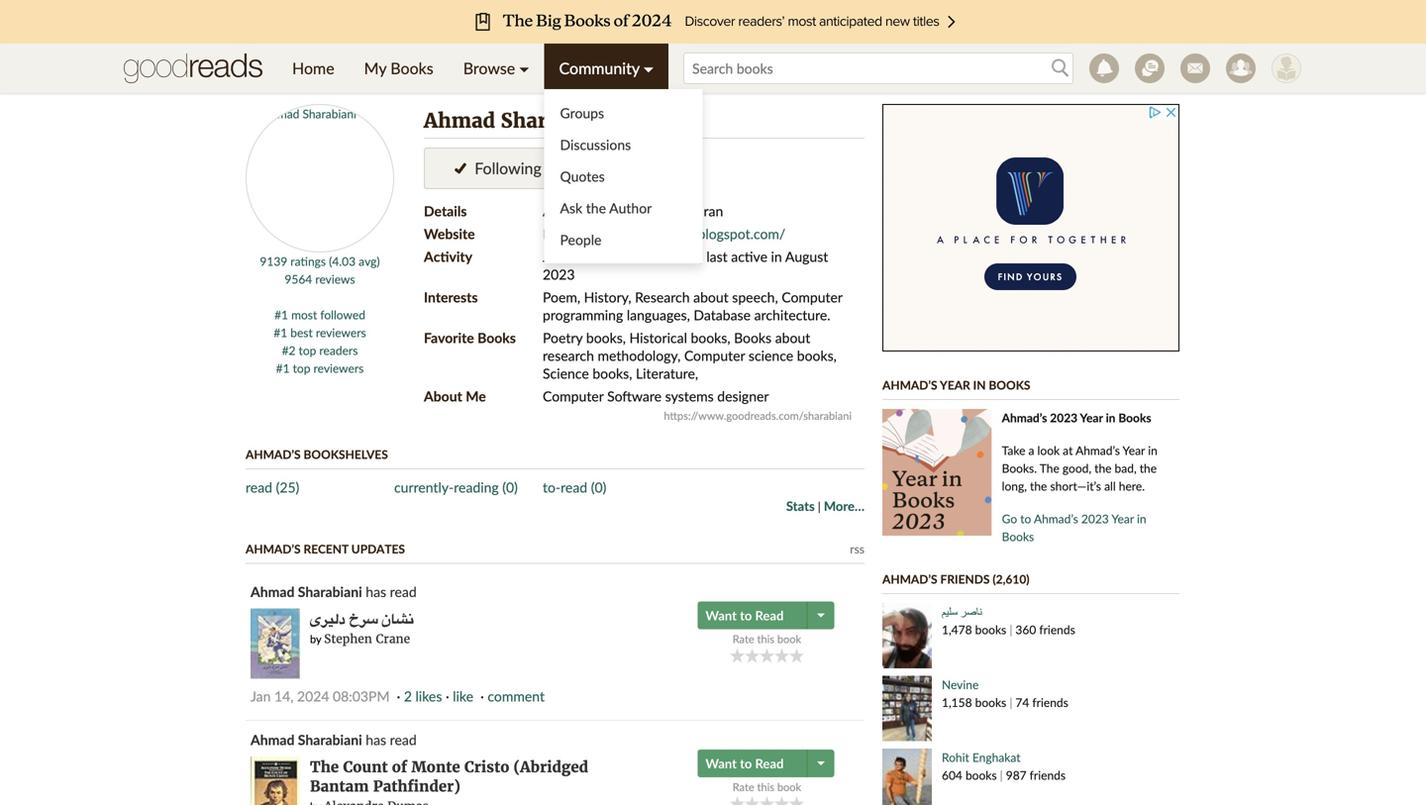 Task type: locate. For each thing, give the bounding box(es) containing it.
rate for نشان سرخ دلیری
[[733, 632, 754, 646]]

books, up software
[[593, 365, 632, 382]]

▾
[[519, 58, 529, 78], [644, 58, 654, 78]]

0 vertical spatial want
[[706, 608, 737, 623]]

0 vertical spatial ahmad sharabiani link
[[251, 583, 362, 600]]

friends right the "74"
[[1032, 695, 1068, 710]]

ahmad's left recent
[[246, 542, 301, 556]]

to inside go to ahmad's 2023 year in books
[[1020, 512, 1031, 526]]

0 vertical spatial books
[[975, 622, 1006, 637]]

sharabiani up count
[[298, 731, 362, 748]]

▾ inside popup button
[[644, 58, 654, 78]]

2 vertical spatial 2023
[[1081, 512, 1109, 526]]

has up سرخ
[[366, 583, 386, 600]]

ahmad's friends (2,610)
[[882, 572, 1030, 586]]

friends right 987
[[1030, 768, 1066, 782]]

2024
[[297, 688, 329, 705]]

the inside "the count of monte cristo (abridged bantam pathfinder)"
[[310, 758, 339, 776]]

top down #2 at top left
[[293, 361, 310, 375]]

following
[[475, 158, 542, 178]]

pathfinder)
[[373, 777, 460, 796]]

604
[[942, 768, 963, 782]]

ahmad's up good,
[[1076, 443, 1120, 458]]

2023 inside go to ahmad's 2023 year in books
[[1081, 512, 1109, 526]]

read up نشان
[[390, 583, 417, 600]]

has for نشان سرخ دلیری
[[366, 583, 386, 600]]

ahmad's bookshelves link
[[246, 447, 388, 462]]

2 vertical spatial sharabiani
[[298, 731, 362, 748]]

ahmad's friends (2,610) link
[[882, 572, 1030, 586]]

research
[[635, 289, 690, 306]]

books left the "74"
[[975, 695, 1006, 710]]

· right "like"
[[480, 688, 484, 705]]

#1 up #2 at top left
[[274, 325, 287, 340]]

friends for rohit enghakat 604 books | 987 friends
[[1030, 768, 1066, 782]]

ahmad's year in books
[[882, 378, 1030, 392]]

the right long,
[[1030, 479, 1047, 493]]

1 rate from the top
[[733, 632, 754, 646]]

1 vertical spatial read
[[755, 756, 784, 771]]

0 horizontal spatial ·
[[397, 688, 400, 705]]

books.
[[1002, 461, 1037, 475]]

2 vertical spatial books
[[966, 768, 997, 782]]

details
[[424, 203, 467, 219]]

in
[[973, 378, 986, 392]]

1 (0) from the left
[[502, 479, 518, 496]]

1 ahmad sharabiani has read from the top
[[251, 583, 417, 600]]

1 vertical spatial rate this book
[[733, 780, 801, 794]]

1 vertical spatial want
[[706, 756, 737, 771]]

| for 1,478
[[1010, 622, 1012, 637]]

(abridged
[[514, 758, 588, 776]]

#2 top readers link
[[282, 343, 358, 358]]

2 vertical spatial to
[[740, 756, 752, 771]]

stats
[[786, 498, 815, 514]]

1 vertical spatial want to read
[[706, 756, 784, 771]]

reading‎
[[454, 479, 499, 496]]

14,
[[274, 688, 294, 705]]

stats link
[[786, 498, 815, 514]]

rohit enghakat link
[[942, 750, 1021, 765]]

(4.03 avg) link
[[329, 254, 380, 268]]

top
[[299, 343, 316, 358], [293, 361, 310, 375]]

2 want to read button from the top
[[698, 750, 810, 777]]

browse ▾
[[463, 58, 529, 78]]

year up take a look at ahmad's year in books. the good, the bad, the long, the short—it's all here.
[[1080, 411, 1103, 425]]

books down ناصر
[[975, 622, 1006, 637]]

0 horizontal spatial the
[[310, 758, 339, 776]]

2 want to read from the top
[[706, 756, 784, 771]]

1 vertical spatial ahmad
[[251, 583, 295, 600]]

poem,
[[543, 289, 580, 306]]

bad,
[[1115, 461, 1137, 475]]

#2
[[282, 343, 296, 358]]

literature,
[[636, 365, 698, 382]]

1 book from the top
[[777, 632, 801, 646]]

2 horizontal spatial ·
[[480, 688, 484, 705]]

menu
[[277, 44, 703, 263]]

read‎ left (25)
[[246, 479, 272, 496]]

1 horizontal spatial read‎
[[561, 479, 587, 496]]

0 vertical spatial about
[[693, 289, 729, 306]]

designer
[[717, 388, 769, 405]]

sharabiani up دلیری
[[298, 583, 362, 600]]

ahmad's left in
[[882, 378, 937, 392]]

bantam
[[310, 777, 369, 796]]

ahmad's for ahmad's 2023 year in books
[[1002, 411, 1047, 425]]

0 horizontal spatial 2023
[[543, 266, 575, 283]]

ahmad sharabiani has read
[[251, 583, 417, 600], [251, 731, 417, 748]]

ahmad sharabiani
[[424, 108, 609, 133]]

ask
[[560, 200, 583, 216]]

1 rate this book from the top
[[733, 632, 801, 646]]

2 likes link
[[404, 688, 442, 705]]

want to read
[[706, 608, 784, 623], [706, 756, 784, 771]]

1 horizontal spatial about
[[775, 329, 810, 346]]

2 this from the top
[[757, 780, 774, 794]]

ahmad's left friends
[[882, 572, 937, 586]]

0 vertical spatial has
[[366, 583, 386, 600]]

friends inside ناصر سليم 1,478 books | 360 friends
[[1039, 622, 1075, 637]]

computer inside poetry books, historical books, books about research methodology, computer science books, science books, literature, about me
[[684, 347, 745, 364]]

to-
[[543, 479, 561, 496]]

nevine link
[[942, 677, 979, 692]]

2 read‎ from the left
[[561, 479, 587, 496]]

▾ right community
[[644, 58, 654, 78]]

has up count
[[366, 731, 386, 748]]

has for the count of monte cristo (abridged bantam pathfinder)
[[366, 731, 386, 748]]

0 horizontal spatial read‎
[[246, 479, 272, 496]]

read for the count of monte cristo (abridged bantam pathfinder)
[[755, 756, 784, 771]]

discussions
[[560, 136, 631, 153]]

take a look at ahmad's year in books. the good, the bad, the long, the short—it's all here.
[[1002, 443, 1158, 493]]

Search for books to add to your shelves search field
[[683, 52, 1074, 84]]

computer down science
[[543, 388, 604, 405]]

friend requests image
[[1226, 53, 1256, 83]]

(0)
[[502, 479, 518, 496], [591, 479, 606, 496]]

0 vertical spatial 2023
[[543, 266, 575, 283]]

sharabiani
[[501, 108, 609, 133], [298, 583, 362, 600], [298, 731, 362, 748]]

2 vertical spatial ahmad
[[251, 731, 295, 748]]

to for the count of monte cristo (abridged bantam pathfinder)
[[740, 756, 752, 771]]

ahmad's for ahmad's recent updates
[[246, 542, 301, 556]]

▾ for community ▾
[[644, 58, 654, 78]]

2 horizontal spatial computer
[[782, 289, 843, 306]]

in inside take a look at ahmad's year in books. the good, the bad, the long, the short—it's all here.
[[1148, 443, 1158, 458]]

look
[[1037, 443, 1060, 458]]

book
[[777, 632, 801, 646], [777, 780, 801, 794]]

books inside rohit enghakat 604 books | 987 friends
[[966, 768, 997, 782]]

about down architecture.
[[775, 329, 810, 346]]

| right stats
[[818, 499, 821, 514]]

the count of monte cristo by alexandre dumas image
[[251, 757, 300, 805]]

friends right 360
[[1039, 622, 1075, 637]]

this for the count of monte cristo (abridged bantam pathfinder)
[[757, 780, 774, 794]]

1 horizontal spatial (0)
[[591, 479, 606, 496]]

ahmad up the count of monte cristo by alexandre dumas image
[[251, 731, 295, 748]]

the inside take a look at ahmad's year in books. the good, the bad, the long, the short—it's all here.
[[1040, 461, 1059, 475]]

notifications image
[[1089, 53, 1119, 83]]

ahmad's for ahmad's friends (2,610)
[[882, 572, 937, 586]]

(4.03
[[329, 254, 356, 268]]

rate
[[733, 632, 754, 646], [733, 780, 754, 794]]

sharabiani up the discussions
[[501, 108, 609, 133]]

1 horizontal spatial ▾
[[644, 58, 654, 78]]

advertisement element
[[882, 104, 1180, 352]]

friends inside rohit enghakat 604 books | 987 friends
[[1030, 768, 1066, 782]]

year left in
[[940, 378, 970, 392]]

1 vertical spatial this
[[757, 780, 774, 794]]

2 ahmad sharabiani link from the top
[[251, 731, 362, 748]]

1 vertical spatial friends
[[1032, 695, 1068, 710]]

(0) inside to-read‎               (0) stats | more…
[[591, 479, 606, 496]]

0 vertical spatial read
[[755, 608, 784, 623]]

0 vertical spatial read
[[390, 583, 417, 600]]

(0) right reading‎
[[502, 479, 518, 496]]

ناصر
[[961, 605, 982, 619]]

ahmad's down short—it's
[[1034, 512, 1078, 526]]

2 vertical spatial computer
[[543, 388, 604, 405]]

read for the count of monte cristo (abridged bantam pathfinder)
[[390, 731, 417, 748]]

year
[[940, 378, 970, 392], [1080, 411, 1103, 425], [1123, 443, 1145, 458], [1112, 512, 1134, 526]]

2 · from the left
[[446, 688, 449, 705]]

1 vertical spatial has
[[366, 731, 386, 748]]

#1 down #2 at top left
[[276, 361, 290, 375]]

1 read‎ from the left
[[246, 479, 272, 496]]

1 horizontal spatial 2023
[[1050, 411, 1078, 425]]

0 vertical spatial book
[[777, 632, 801, 646]]

28,
[[677, 203, 696, 219]]

0 vertical spatial ahmad sharabiani has read
[[251, 583, 417, 600]]

0 horizontal spatial computer
[[543, 388, 604, 405]]

community ▾ button
[[544, 44, 669, 93]]

computer up architecture.
[[782, 289, 843, 306]]

1 vertical spatial books
[[975, 695, 1006, 710]]

1 ▾ from the left
[[519, 58, 529, 78]]

sharabiani for the count of monte cristo (abridged bantam pathfinder)
[[298, 731, 362, 748]]

#1 best reviewers link
[[274, 325, 366, 340]]

2 want from the top
[[706, 756, 737, 771]]

ahmad sharabiani has read up count
[[251, 731, 417, 748]]

rate this book for نشان سرخ دلیری
[[733, 632, 801, 646]]

reviewers down readers
[[313, 361, 364, 375]]

(0) right 'to-'
[[591, 479, 606, 496]]

avg)
[[359, 254, 380, 268]]

bookshelves
[[304, 447, 388, 462]]

friends for ناصر سليم 1,478 books | 360 friends
[[1039, 622, 1075, 637]]

2 rate from the top
[[733, 780, 754, 794]]

https://ahmadsharabiani.blogspot.com/
[[543, 225, 786, 242]]

books down rohit enghakat link
[[966, 768, 997, 782]]

1 horizontal spatial the
[[1040, 461, 1059, 475]]

ratings
[[290, 254, 326, 268]]

2023 up "at"
[[1050, 411, 1078, 425]]

reviewers down followed
[[316, 325, 366, 340]]

read for نشان سرخ دلیری
[[755, 608, 784, 623]]

count
[[343, 758, 388, 776]]

1 vertical spatial to
[[740, 608, 752, 623]]

2023 down the all
[[1081, 512, 1109, 526]]

people link
[[544, 224, 703, 256]]

books inside ناصر سليم 1,478 books | 360 friends
[[975, 622, 1006, 637]]

2023
[[543, 266, 575, 283], [1050, 411, 1078, 425], [1081, 512, 1109, 526]]

1 horizontal spatial computer
[[684, 347, 745, 364]]

1 vertical spatial the
[[310, 758, 339, 776]]

2 read from the top
[[755, 756, 784, 771]]

computer inside the 'computer software systems designer https://www.goodreads.com/sharabiani'
[[543, 388, 604, 405]]

0 vertical spatial computer
[[782, 289, 843, 306]]

ahmad up "نشان سرخ دلیری by stephen crane" image
[[251, 583, 295, 600]]

2023 down joined
[[543, 266, 575, 283]]

book for the count of monte cristo (abridged bantam pathfinder)
[[777, 780, 801, 794]]

books up science
[[734, 329, 772, 346]]

1 ahmad sharabiani link from the top
[[251, 583, 362, 600]]

1 read from the top
[[755, 608, 784, 623]]

0 horizontal spatial about
[[693, 289, 729, 306]]

| inside ناصر سليم 1,478 books | 360 friends
[[1010, 622, 1012, 637]]

| left 360
[[1010, 622, 1012, 637]]

0 horizontal spatial (0)
[[502, 479, 518, 496]]

book for نشان سرخ دلیری
[[777, 632, 801, 646]]

research
[[543, 347, 594, 364]]

the up bantam
[[310, 758, 339, 776]]

2 horizontal spatial 2023
[[1081, 512, 1109, 526]]

1 vertical spatial ahmad sharabiani has read
[[251, 731, 417, 748]]

ahmad's bookshelves
[[246, 447, 388, 462]]

0 vertical spatial want to read
[[706, 608, 784, 623]]

inbox image
[[1181, 53, 1210, 83]]

1 horizontal spatial ·
[[446, 688, 449, 705]]

quotes link
[[544, 160, 703, 192]]

1 want to read button from the top
[[698, 602, 810, 629]]

want to read button for the count of monte cristo (abridged bantam pathfinder)
[[698, 750, 810, 777]]

ahmad down "browse"
[[424, 108, 495, 133]]

ahmad's up a
[[1002, 411, 1047, 425]]

2 vertical spatial friends
[[1030, 768, 1066, 782]]

▾ right "browse"
[[519, 58, 529, 78]]

ahmad's recent updates
[[246, 542, 405, 556]]

ahmad sharabiani link down '2024'
[[251, 731, 362, 748]]

| for 604
[[1000, 768, 1003, 782]]

rss link
[[850, 542, 865, 556]]

1 vertical spatial want to read button
[[698, 750, 810, 777]]

1 this from the top
[[757, 632, 774, 646]]

to-read‎               (0) stats | more…
[[543, 479, 865, 514]]

has
[[366, 583, 386, 600], [366, 731, 386, 748]]

about
[[693, 289, 729, 306], [775, 329, 810, 346]]

top right #2 at top left
[[299, 343, 316, 358]]

▾ inside "popup button"
[[519, 58, 529, 78]]

ahmad for the count of monte cristo (abridged bantam pathfinder)
[[251, 731, 295, 748]]

this
[[757, 632, 774, 646], [757, 780, 774, 794]]

about up database
[[693, 289, 729, 306]]

like link
[[453, 688, 473, 705]]

year up bad, in the right bottom of the page
[[1123, 443, 1145, 458]]

2 (0) from the left
[[591, 479, 606, 496]]

1 vertical spatial rate
[[733, 780, 754, 794]]

2 has from the top
[[366, 731, 386, 748]]

2 book from the top
[[777, 780, 801, 794]]

#1 most followed #1 best reviewers #2 top readers #1 top reviewers
[[274, 308, 366, 375]]

computer down database
[[684, 347, 745, 364]]

9139 ratings (4.03 avg) 9564 reviews
[[260, 254, 380, 286]]

science
[[749, 347, 793, 364]]

ناصر سليم image
[[882, 603, 932, 668]]

0 vertical spatial this
[[757, 632, 774, 646]]

my books link
[[349, 44, 448, 93]]

browse ▾ button
[[448, 44, 544, 93]]

| inside to-read‎               (0) stats | more…
[[818, 499, 821, 514]]

2 ▾ from the left
[[644, 58, 654, 78]]

want for نشان سرخ دلیری
[[706, 608, 737, 623]]

2 rate this book from the top
[[733, 780, 801, 794]]

books right "favorite"
[[477, 329, 516, 346]]

books, down 'programming'
[[586, 329, 626, 346]]

ahmad's up read‎               (25) link
[[246, 447, 301, 462]]

quotes
[[560, 168, 605, 185]]

| inside rohit enghakat 604 books | 987 friends
[[1000, 768, 1003, 782]]

read
[[755, 608, 784, 623], [755, 756, 784, 771]]

0 vertical spatial the
[[1040, 461, 1059, 475]]

0 vertical spatial rate this book
[[733, 632, 801, 646]]

1 vertical spatial read
[[390, 731, 417, 748]]

ahmad sharabiani link for نشان سرخ دلیری
[[251, 583, 362, 600]]

9564 reviews link
[[285, 272, 355, 286]]

home
[[292, 58, 334, 78]]

computer software systems designer https://www.goodreads.com/sharabiani
[[543, 388, 852, 422]]

0 vertical spatial rate
[[733, 632, 754, 646]]

0 vertical spatial ahmad
[[424, 108, 495, 133]]

2 read from the top
[[390, 731, 417, 748]]

likes
[[416, 688, 442, 705]]

rate for the count of monte cristo (abridged bantam pathfinder)
[[733, 780, 754, 794]]

books right my
[[390, 58, 433, 78]]

like
[[453, 688, 473, 705]]

· left the 2
[[397, 688, 400, 705]]

2 ahmad sharabiani has read from the top
[[251, 731, 417, 748]]

0 vertical spatial to
[[1020, 512, 1031, 526]]

1 vertical spatial ahmad sharabiani link
[[251, 731, 362, 748]]

ahmad sharabiani has read up دلیری
[[251, 583, 417, 600]]

0 horizontal spatial ▾
[[519, 58, 529, 78]]

1 vertical spatial sharabiani
[[298, 583, 362, 600]]

read‎ right reading‎
[[561, 479, 587, 496]]

1 vertical spatial computer
[[684, 347, 745, 364]]

0 vertical spatial want to read button
[[698, 602, 810, 629]]

#1 left most on the left
[[274, 308, 288, 322]]

programming
[[543, 307, 623, 323]]

read up the of
[[390, 731, 417, 748]]

ahmad sharabiani link up دلیری
[[251, 583, 362, 600]]

1 has from the top
[[366, 583, 386, 600]]

books up bad, in the right bottom of the page
[[1118, 411, 1151, 425]]

0 vertical spatial friends
[[1039, 622, 1075, 637]]

3 · from the left
[[480, 688, 484, 705]]

1 vertical spatial about
[[775, 329, 810, 346]]

1 want from the top
[[706, 608, 737, 623]]

1 vertical spatial book
[[777, 780, 801, 794]]

1 want to read from the top
[[706, 608, 784, 623]]

ahmad sharabiani link for the count of monte cristo (abridged bantam pathfinder)
[[251, 731, 362, 748]]

| left 987
[[1000, 768, 1003, 782]]

in inside go to ahmad's 2023 year in books
[[1137, 512, 1146, 526]]

year inside go to ahmad's 2023 year in books
[[1112, 512, 1134, 526]]

987
[[1006, 768, 1027, 782]]

year down 'here.'
[[1112, 512, 1134, 526]]

books down go
[[1002, 529, 1034, 544]]

1 read from the top
[[390, 583, 417, 600]]

the down look
[[1040, 461, 1059, 475]]

ahmad sharabiani has read for the count of monte cristo (abridged bantam pathfinder)
[[251, 731, 417, 748]]

| left the "74"
[[1010, 695, 1012, 710]]

· left like link
[[446, 688, 449, 705]]



Task type: describe. For each thing, give the bounding box(es) containing it.
groups link
[[544, 97, 703, 129]]

readers
[[319, 343, 358, 358]]

my books
[[364, 58, 433, 78]]

سرخ
[[349, 610, 378, 628]]

more… link
[[824, 498, 865, 514]]

want for the count of monte cristo (abridged bantam pathfinder)
[[706, 756, 737, 771]]

1 vertical spatial top
[[293, 361, 310, 375]]

me
[[466, 388, 486, 405]]

ask the author
[[560, 200, 652, 216]]

menu containing home
[[277, 44, 703, 263]]

systems
[[665, 388, 714, 405]]

software
[[607, 388, 662, 405]]

ask the author link
[[544, 192, 703, 224]]

books for ناصر
[[975, 622, 1006, 637]]

friends inside nevine 1,158 books | 74 friends
[[1032, 695, 1068, 710]]

ahmad's year in books link
[[882, 378, 1030, 392]]

ahmad's for ahmad's bookshelves
[[246, 447, 301, 462]]

community ▾
[[559, 58, 654, 78]]

ahmad's for ahmad's year in books
[[882, 378, 937, 392]]

good,
[[1063, 461, 1091, 475]]

ahmad sharabiani image
[[246, 104, 394, 253]]

2 vertical spatial #1
[[276, 361, 290, 375]]

currently-
[[394, 479, 454, 496]]

0 vertical spatial top
[[299, 343, 316, 358]]

nevine
[[942, 677, 979, 692]]

نشان سرخ دلیری link
[[310, 610, 413, 628]]

comment
[[488, 688, 545, 705]]

2023 inside joined in november 2007,             last active in august 2023 interests
[[543, 266, 575, 283]]

the count of monte cristo (abridged bantam pathfinder)
[[310, 758, 588, 796]]

poetry
[[543, 329, 583, 346]]

website
[[424, 225, 475, 242]]

| for (0)
[[818, 499, 821, 514]]

by
[[310, 632, 321, 646]]

joined in november 2007,             last active in august 2023 interests
[[424, 248, 828, 306]]

ahmad for نشان سرخ دلیری
[[251, 583, 295, 600]]

read‎               (25) link
[[246, 479, 299, 496]]

books right in
[[989, 378, 1030, 392]]

ruby anderson image
[[1272, 53, 1301, 83]]

دلیری
[[310, 610, 345, 628]]

cristo
[[464, 758, 509, 776]]

nevine image
[[882, 676, 932, 741]]

a
[[1029, 443, 1034, 458]]

0 vertical spatial reviewers
[[316, 325, 366, 340]]

about inside poetry books, historical books, books about research methodology, computer science books, science books, literature, about me
[[775, 329, 810, 346]]

books inside poetry books, historical books, books about research methodology, computer science books, science books, literature, about me
[[734, 329, 772, 346]]

want to read button for نشان سرخ دلیری
[[698, 602, 810, 629]]

groups
[[560, 104, 604, 121]]

following button
[[424, 148, 572, 189]]

most
[[291, 308, 317, 322]]

go
[[1002, 512, 1017, 526]]

my group discussions image
[[1135, 53, 1165, 83]]

about inside poem, history, research about speech, computer programming languages, database architecture. favorite books
[[693, 289, 729, 306]]

to for نشان سرخ دلیری
[[740, 608, 752, 623]]

books, down database
[[691, 329, 730, 346]]

author
[[609, 200, 652, 216]]

read‎               (25)
[[246, 479, 299, 496]]

ahmad sharabiani has read for نشان سرخ دلیری
[[251, 583, 417, 600]]

at
[[1063, 443, 1073, 458]]

books for rohit
[[966, 768, 997, 782]]

nevine 1,158 books | 74 friends
[[942, 677, 1068, 710]]

interests
[[424, 289, 478, 306]]

active
[[731, 248, 768, 265]]

rohit e... image
[[882, 749, 932, 805]]

friends
[[940, 572, 990, 586]]

the up the all
[[1094, 461, 1112, 475]]

science
[[543, 365, 589, 382]]

ناصر سليم link
[[942, 605, 982, 619]]

▾ for browse ▾
[[519, 58, 529, 78]]

سليم
[[942, 605, 958, 619]]

computer inside poem, history, research about speech, computer programming languages, database architecture. favorite books
[[782, 289, 843, 306]]

architecture.
[[754, 307, 831, 323]]

360
[[1016, 622, 1036, 637]]

sharabiani for نشان سرخ دلیری
[[298, 583, 362, 600]]

Search books text field
[[683, 52, 1074, 84]]

نشان سرخ دلیری by stephen crane image
[[251, 609, 300, 679]]

ahmad's inside take a look at ahmad's year in books. the good, the bad, the long, the short—it's all here.
[[1076, 443, 1120, 458]]

more…
[[824, 498, 865, 514]]

reviews
[[315, 272, 355, 286]]

08:03pm
[[333, 688, 390, 705]]

want to read for نشان سرخ دلیری
[[706, 608, 784, 623]]

ahmad's inside go to ahmad's 2023 year in books
[[1034, 512, 1078, 526]]

books inside poem, history, research about speech, computer programming languages, database architecture. favorite books
[[477, 329, 516, 346]]

(2,610)
[[993, 572, 1030, 586]]

(0) for reading‎
[[502, 479, 518, 496]]

9564
[[285, 272, 312, 286]]

the right ask at the left top of page
[[586, 200, 606, 216]]

last
[[706, 248, 728, 265]]

year in books image
[[882, 409, 992, 536]]

take
[[1002, 443, 1025, 458]]

languages,
[[627, 307, 690, 323]]

enghakat
[[972, 750, 1021, 765]]

| inside nevine 1,158 books | 74 friends
[[1010, 695, 1012, 710]]

1 vertical spatial 2023
[[1050, 411, 1078, 425]]

the right bad, in the right bottom of the page
[[1140, 461, 1157, 475]]

rate this book for the count of monte cristo (abridged bantam pathfinder)
[[733, 780, 801, 794]]

short—it's
[[1050, 479, 1101, 493]]

the count of monte cristo (abridged bantam pathfinder) link
[[310, 758, 588, 796]]

1 vertical spatial #1
[[274, 325, 287, 340]]

#1 most followed link
[[274, 308, 365, 322]]

1,158
[[942, 695, 972, 710]]

books inside go to ahmad's 2023 year in books
[[1002, 529, 1034, 544]]

stephen crane link
[[324, 631, 410, 647]]

discussions link
[[544, 129, 703, 160]]

(0) for read‎
[[591, 479, 606, 496]]

speech,
[[732, 289, 778, 306]]

community
[[559, 58, 639, 78]]

books, right science
[[797, 347, 837, 364]]

read‎ inside to-read‎               (0) stats | more…
[[561, 479, 587, 496]]

methodology,
[[598, 347, 681, 364]]

ناصر سليم 1,478 books | 360 friends
[[942, 605, 1075, 637]]

this for نشان سرخ دلیری
[[757, 632, 774, 646]]

2
[[404, 688, 412, 705]]

2007,
[[668, 248, 703, 265]]

stephen
[[324, 631, 372, 647]]

rohit
[[942, 750, 969, 765]]

activity
[[424, 248, 472, 265]]

age
[[543, 203, 567, 219]]

0 vertical spatial sharabiani
[[501, 108, 609, 133]]

currently-reading‎               (0) link
[[394, 479, 518, 496]]

followed
[[320, 308, 365, 322]]

read for نشان سرخ دلیری
[[390, 583, 417, 600]]

year inside take a look at ahmad's year in books. the good, the bad, the long, the short—it's all here.
[[1123, 443, 1145, 458]]

of
[[392, 758, 407, 776]]

want to read for the count of monte cristo (abridged bantam pathfinder)
[[706, 756, 784, 771]]

long,
[[1002, 479, 1027, 493]]

1 · from the left
[[397, 688, 400, 705]]

71,
[[570, 203, 589, 219]]

نشان سرخ دلیری by stephen crane
[[310, 610, 413, 647]]

jan
[[251, 688, 271, 705]]

books inside nevine 1,158 books | 74 friends
[[975, 695, 1006, 710]]

1 vertical spatial reviewers
[[313, 361, 364, 375]]

0 vertical spatial #1
[[274, 308, 288, 322]]

poetry books, historical books, books about research methodology, computer science books, science books, literature, about me
[[424, 329, 837, 405]]

about
[[424, 388, 462, 405]]



Task type: vqa. For each thing, say whether or not it's contained in the screenshot.
"Either"
no



